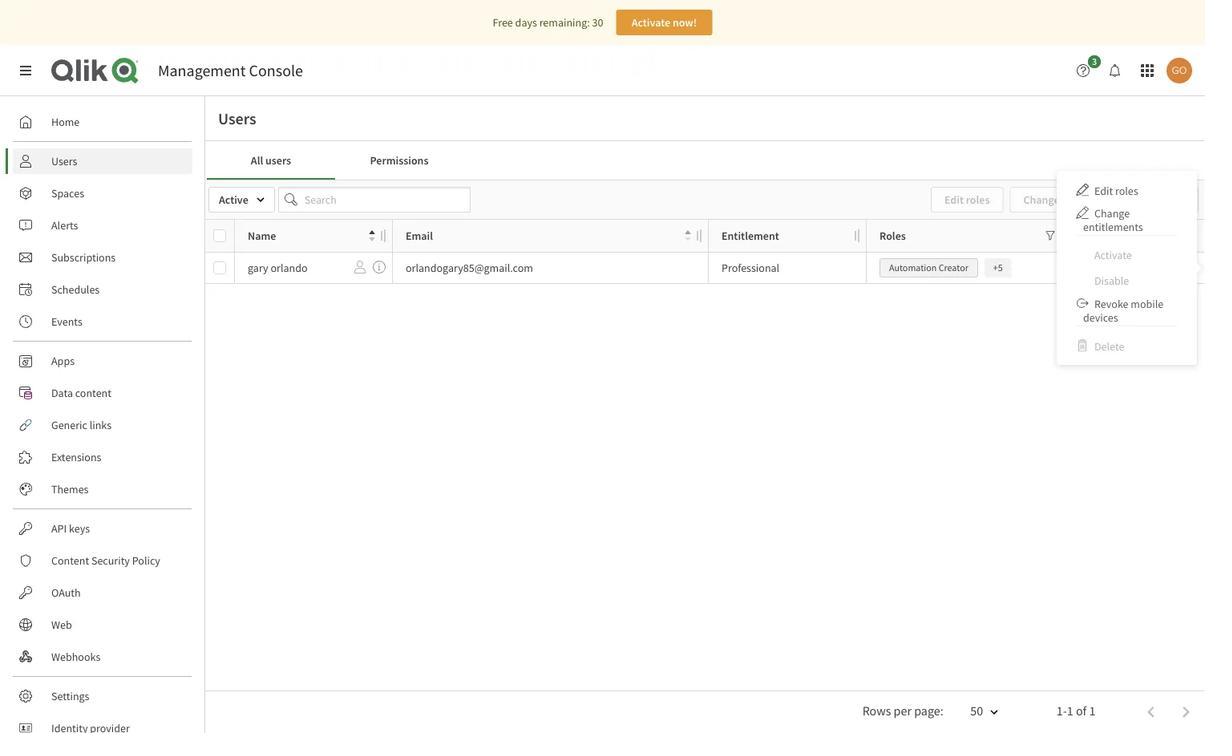 Task type: vqa. For each thing, say whether or not it's contained in the screenshot.
2nd 1 from right
yes



Task type: locate. For each thing, give the bounding box(es) containing it.
users up all
[[218, 109, 256, 129]]

0 vertical spatial users
[[218, 109, 256, 129]]

0 horizontal spatial users
[[51, 154, 77, 168]]

navigation pane element
[[0, 103, 205, 733]]

alerts link
[[13, 213, 192, 238]]

0 horizontal spatial active
[[219, 192, 248, 207]]

1 horizontal spatial 1
[[1090, 703, 1096, 719]]

all users button
[[207, 141, 335, 180]]

days
[[515, 15, 537, 30]]

web
[[51, 618, 72, 632]]

1
[[1067, 703, 1074, 719], [1090, 703, 1096, 719]]

activate
[[632, 15, 671, 30], [1095, 248, 1132, 262]]

tab panel containing rows per page:
[[205, 180, 1205, 733]]

0 horizontal spatial 1
[[1067, 703, 1074, 719]]

delete button
[[1063, 333, 1191, 359]]

remaining:
[[539, 15, 590, 30]]

automation
[[889, 261, 937, 274]]

all users
[[251, 153, 291, 167]]

gary orlando
[[248, 261, 308, 275]]

change entitlements
[[1084, 206, 1143, 234]]

oauth
[[51, 585, 81, 600]]

active inside field
[[219, 192, 248, 207]]

generic
[[51, 418, 87, 432]]

permissions
[[370, 153, 429, 167]]

users link
[[13, 148, 192, 174]]

email button
[[406, 225, 691, 247]]

1 horizontal spatial users
[[218, 109, 256, 129]]

active
[[219, 192, 248, 207], [1107, 261, 1131, 274]]

console
[[249, 61, 303, 81]]

orlando
[[271, 261, 308, 275]]

active up name
[[219, 192, 248, 207]]

0 horizontal spatial activate
[[632, 15, 671, 30]]

api
[[51, 521, 67, 536]]

tab panel
[[205, 180, 1205, 733]]

disable
[[1095, 273, 1129, 288]]

users up spaces
[[51, 154, 77, 168]]

1 vertical spatial active
[[1107, 261, 1131, 274]]

all
[[251, 153, 263, 167]]

1 vertical spatial activate
[[1095, 248, 1132, 262]]

extensions
[[51, 450, 101, 464]]

web link
[[13, 612, 192, 638]]

apps
[[51, 354, 75, 368]]

users
[[266, 153, 291, 167]]

now!
[[673, 15, 697, 30]]

1 vertical spatial users
[[51, 154, 77, 168]]

activate inside activate now! link
[[632, 15, 671, 30]]

subscriptions
[[51, 250, 116, 265]]

3
[[1092, 55, 1097, 68]]

1 horizontal spatial active
[[1107, 261, 1131, 274]]

api keys
[[51, 521, 90, 536]]

revoke mobile devices button
[[1063, 294, 1191, 324]]

tab list
[[207, 141, 1204, 180]]

users
[[218, 109, 256, 129], [51, 154, 77, 168]]

0 vertical spatial active
[[219, 192, 248, 207]]

1 horizontal spatial activate
[[1095, 248, 1132, 262]]

0 vertical spatial activate
[[632, 15, 671, 30]]

generic links link
[[13, 412, 192, 438]]

1 1 from the left
[[1067, 703, 1074, 719]]

management console
[[158, 61, 303, 81]]

management
[[158, 61, 246, 81]]

orlandogary85@gmail.com
[[406, 261, 533, 275]]

activate for activate now!
[[632, 15, 671, 30]]

Search text field
[[278, 187, 471, 213]]

alerts
[[51, 218, 78, 233]]

activate button
[[1063, 242, 1191, 268]]

themes
[[51, 482, 89, 496]]

1 left of
[[1067, 703, 1074, 719]]

api keys link
[[13, 516, 192, 541]]

activate left now!
[[632, 15, 671, 30]]

webhooks link
[[13, 644, 192, 670]]

active down status
[[1107, 261, 1131, 274]]

30
[[592, 15, 603, 30]]

data content link
[[13, 380, 192, 406]]

status
[[1091, 228, 1121, 243]]

apps link
[[13, 348, 192, 374]]

page:
[[914, 703, 944, 719]]

50
[[971, 703, 983, 719]]

content security policy
[[51, 553, 160, 568]]

1 right of
[[1090, 703, 1096, 719]]

gary orlando image
[[1167, 58, 1193, 83]]

activate inside activate button
[[1095, 248, 1132, 262]]

rows per page:
[[863, 703, 944, 719]]

activate down status
[[1095, 248, 1132, 262]]

policy
[[132, 553, 160, 568]]



Task type: describe. For each thing, give the bounding box(es) containing it.
content
[[51, 553, 89, 568]]

edit roles button
[[1063, 177, 1191, 203]]

home
[[51, 115, 80, 129]]

Active field
[[209, 187, 275, 213]]

50 button
[[951, 698, 1009, 726]]

content
[[75, 386, 111, 400]]

themes link
[[13, 476, 192, 502]]

automation creator
[[889, 261, 969, 274]]

3 button
[[1071, 55, 1106, 83]]

webhooks
[[51, 650, 100, 664]]

edit
[[1095, 183, 1113, 198]]

oauth link
[[13, 580, 192, 606]]

of
[[1076, 703, 1087, 719]]

entitlements
[[1084, 219, 1143, 234]]

revoke mobile devices
[[1084, 297, 1164, 324]]

schedules link
[[13, 277, 192, 302]]

+5
[[994, 261, 1003, 274]]

roles
[[1116, 183, 1139, 198]]

spaces link
[[13, 180, 192, 206]]

2 1 from the left
[[1090, 703, 1096, 719]]

activate now! link
[[616, 10, 713, 35]]

events
[[51, 314, 82, 329]]

disable button
[[1063, 268, 1191, 294]]

keys
[[69, 521, 90, 536]]

rows
[[863, 703, 891, 719]]

1-
[[1057, 703, 1067, 719]]

settings link
[[13, 683, 192, 709]]

links
[[90, 418, 112, 432]]

gary
[[248, 261, 268, 275]]

settings
[[51, 689, 89, 703]]

tab list containing all users
[[207, 141, 1204, 180]]

email
[[406, 228, 433, 243]]

permissions button
[[335, 141, 464, 180]]

schedules
[[51, 282, 100, 297]]

activate now!
[[632, 15, 697, 30]]

close sidebar menu image
[[19, 64, 32, 77]]

security
[[91, 553, 130, 568]]

free
[[493, 15, 513, 30]]

roles
[[880, 228, 906, 243]]

spaces
[[51, 186, 84, 201]]

change
[[1095, 206, 1130, 221]]

free days remaining: 30
[[493, 15, 603, 30]]

generic links
[[51, 418, 112, 432]]

revoke
[[1095, 297, 1129, 311]]

home link
[[13, 109, 192, 135]]

users inside navigation pane element
[[51, 154, 77, 168]]

edit roles
[[1095, 183, 1139, 198]]

delete
[[1095, 339, 1125, 353]]

per
[[894, 703, 912, 719]]

events link
[[13, 309, 192, 334]]

data
[[51, 386, 73, 400]]

professional
[[722, 261, 780, 275]]

change entitlements button
[[1063, 203, 1191, 234]]

data content
[[51, 386, 111, 400]]

extensions link
[[13, 444, 192, 470]]

activate for activate
[[1095, 248, 1132, 262]]

name button
[[248, 225, 375, 247]]

mobile
[[1131, 297, 1164, 311]]

name
[[248, 228, 276, 243]]

subscriptions link
[[13, 245, 192, 270]]

devices
[[1084, 310, 1119, 324]]

creator
[[939, 261, 969, 274]]

status button
[[1091, 225, 1205, 247]]

entitlement
[[722, 228, 779, 243]]

1-1 of 1
[[1057, 703, 1096, 719]]

content security policy link
[[13, 548, 192, 573]]

management console element
[[158, 61, 303, 81]]



